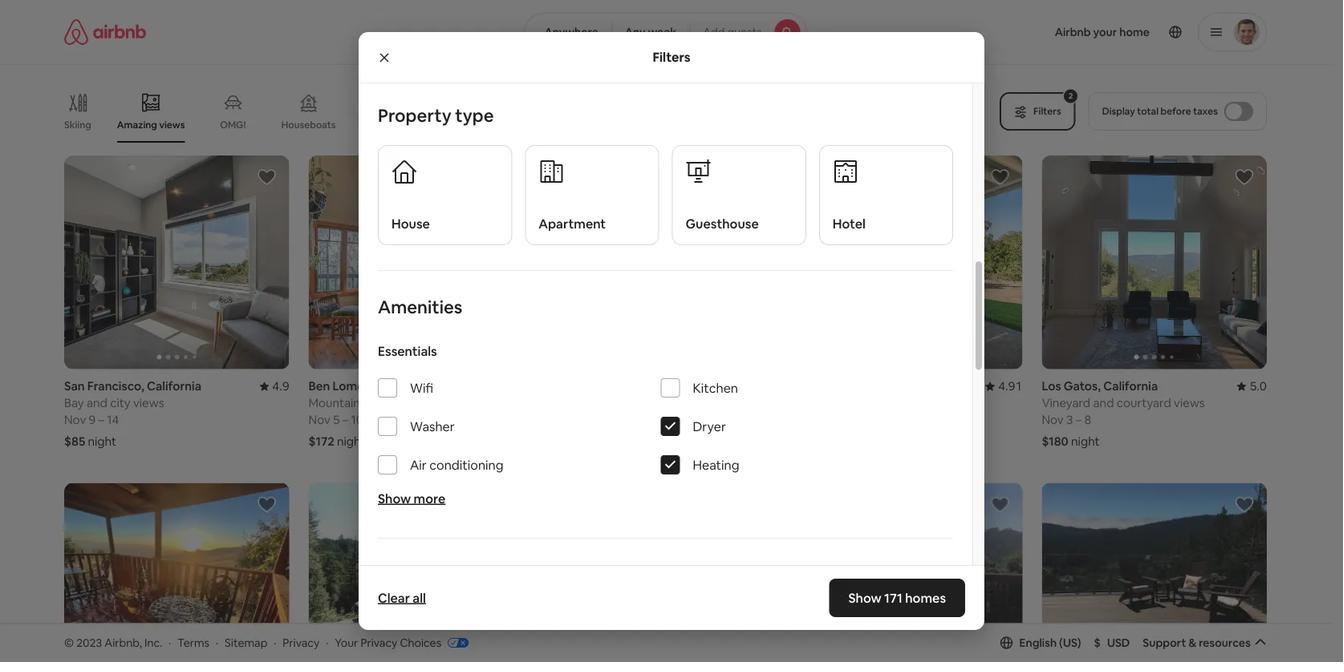 Task type: describe. For each thing, give the bounding box(es) containing it.
total
[[1137, 105, 1159, 118]]

cabins
[[448, 119, 479, 131]]

iconic cities
[[362, 119, 415, 131]]

add to wishlist: los gatos, california image
[[1235, 168, 1254, 187]]

omg!
[[220, 119, 246, 131]]

$ usd
[[1094, 636, 1130, 651]]

more
[[414, 491, 446, 508]]

3
[[1067, 413, 1073, 428]]

inc.
[[144, 636, 162, 651]]

display total before taxes
[[1102, 105, 1218, 118]]

your privacy choices
[[335, 636, 441, 651]]

9
[[89, 413, 96, 428]]

booking
[[378, 564, 446, 587]]

5.0
[[1250, 379, 1267, 395]]

sitemap link
[[225, 636, 268, 651]]

bay
[[64, 396, 84, 411]]

guests
[[727, 25, 762, 39]]

show for show 171 homes
[[849, 590, 882, 607]]

house button
[[378, 145, 512, 246]]

choices
[[400, 636, 441, 651]]

show map button
[[613, 553, 719, 592]]

california for garden
[[385, 379, 440, 395]]

skiing
[[64, 119, 91, 131]]

show for show map
[[629, 565, 658, 580]]

– for 14
[[98, 413, 104, 428]]

$
[[1094, 636, 1101, 651]]

usd
[[1107, 636, 1130, 651]]

add to wishlist: san jose, california image
[[257, 496, 277, 515]]

property
[[378, 104, 452, 127]]

san francisco, california bay and city views nov 9 – 14 $85 night
[[64, 379, 201, 450]]

show 171 homes link
[[829, 579, 965, 618]]

mountain
[[309, 396, 360, 411]]

washer
[[410, 419, 455, 436]]

ben
[[309, 379, 330, 395]]

taxes
[[1194, 105, 1218, 118]]

show more button
[[378, 491, 446, 508]]

homes
[[905, 590, 946, 607]]

airbnb,
[[105, 636, 142, 651]]

$172
[[309, 434, 334, 450]]

amazing
[[117, 119, 157, 131]]

clear
[[378, 590, 410, 607]]

filters dialog
[[359, 32, 985, 663]]

any week button
[[611, 13, 690, 51]]

courtyard
[[1117, 396, 1172, 411]]

amenities
[[378, 296, 463, 319]]

gatos,
[[1064, 379, 1101, 395]]

all
[[413, 590, 426, 607]]

add guests
[[703, 25, 762, 39]]

show map
[[629, 565, 684, 580]]

display
[[1102, 105, 1135, 118]]

privacy inside the your privacy choices link
[[361, 636, 398, 651]]

14
[[107, 413, 119, 428]]

2 · from the left
[[216, 636, 218, 651]]

add to wishlist: los altos hills, california image
[[991, 168, 1010, 187]]

filters
[[653, 49, 691, 65]]

privacy link
[[283, 636, 320, 651]]

kitchen
[[693, 381, 738, 397]]

apartment button
[[525, 145, 659, 246]]

california for city
[[147, 379, 201, 394]]

anywhere
[[544, 25, 599, 39]]

los gatos, california vineyard and courtyard views nov 3 – 8 $180 night
[[1042, 379, 1205, 450]]

4 · from the left
[[326, 636, 329, 651]]

clear all button
[[370, 583, 434, 615]]

and for gatos,
[[1093, 396, 1114, 411]]

houseboats
[[281, 119, 336, 131]]

air
[[410, 458, 427, 474]]

iconic
[[362, 119, 389, 131]]

display total before taxes button
[[1089, 92, 1267, 131]]

$85
[[64, 434, 85, 450]]

1 privacy from the left
[[283, 636, 320, 651]]

vineyard
[[1042, 396, 1091, 411]]

$180
[[1042, 434, 1069, 450]]

dryer
[[693, 419, 726, 436]]

heating
[[693, 458, 740, 474]]

views inside group
[[159, 119, 185, 131]]

3 · from the left
[[274, 636, 276, 651]]



Task type: vqa. For each thing, say whether or not it's contained in the screenshot.
Zoom out image
no



Task type: locate. For each thing, give the bounding box(es) containing it.
night for 10
[[337, 434, 366, 450]]

group containing amazing views
[[64, 80, 990, 143]]

profile element
[[826, 0, 1267, 64]]

nov left 3
[[1042, 413, 1064, 428]]

show for show more
[[378, 491, 411, 508]]

· left your
[[326, 636, 329, 651]]

show inside 'link'
[[849, 590, 882, 607]]

nov left 5
[[309, 413, 331, 428]]

1 horizontal spatial –
[[342, 413, 348, 428]]

2 horizontal spatial and
[[1093, 396, 1114, 411]]

5
[[333, 413, 340, 428]]

group
[[64, 80, 990, 143], [64, 156, 289, 370], [309, 156, 534, 370], [553, 156, 778, 370], [798, 156, 1023, 370], [1042, 156, 1267, 370], [64, 484, 289, 663], [309, 484, 534, 663], [553, 484, 778, 663], [798, 484, 1023, 663], [1042, 484, 1267, 663]]

add guests button
[[690, 13, 807, 51]]

terms · sitemap · privacy ·
[[178, 636, 329, 651]]

night inside san francisco, california bay and city views nov 9 – 14 $85 night
[[88, 434, 116, 450]]

1 california from the left
[[147, 379, 201, 394]]

0 vertical spatial show
[[378, 491, 411, 508]]

2 night from the left
[[337, 434, 366, 450]]

options
[[450, 564, 513, 587]]

conditioning
[[430, 458, 504, 474]]

garden
[[386, 396, 426, 411]]

2 privacy from the left
[[361, 636, 398, 651]]

california inside the los gatos, california vineyard and courtyard views nov 3 – 8 $180 night
[[1104, 379, 1158, 395]]

privacy left your
[[283, 636, 320, 651]]

2 horizontal spatial night
[[1071, 434, 1100, 450]]

night down 10
[[337, 434, 366, 450]]

0 horizontal spatial and
[[87, 396, 108, 411]]

english (us) button
[[1000, 636, 1082, 651]]

show
[[378, 491, 411, 508], [629, 565, 658, 580], [849, 590, 882, 607]]

and up 9
[[87, 396, 108, 411]]

views for ben lomond, california mountain and garden views nov 5 – 10 $172 night
[[429, 396, 460, 411]]

views inside ben lomond, california mountain and garden views nov 5 – 10 $172 night
[[429, 396, 460, 411]]

english
[[1020, 636, 1057, 651]]

apartment
[[539, 216, 606, 233]]

type
[[455, 104, 494, 127]]

0 horizontal spatial –
[[98, 413, 104, 428]]

– right 5
[[342, 413, 348, 428]]

– right 3
[[1076, 413, 1082, 428]]

air conditioning
[[410, 458, 504, 474]]

and for francisco,
[[87, 396, 108, 411]]

francisco,
[[87, 379, 144, 394]]

essentials
[[378, 344, 437, 360]]

booking options
[[378, 564, 513, 587]]

0 horizontal spatial show
[[378, 491, 411, 508]]

night
[[88, 434, 116, 450], [337, 434, 366, 450], [1071, 434, 1100, 450]]

add to wishlist: ben lomond, california image
[[1235, 496, 1254, 515]]

· right inc.
[[169, 636, 171, 651]]

night down 9
[[88, 434, 116, 450]]

171
[[884, 590, 903, 607]]

support
[[1143, 636, 1187, 651]]

2 california from the left
[[385, 379, 440, 395]]

and for lomond,
[[363, 396, 384, 411]]

privacy right your
[[361, 636, 398, 651]]

2 nov from the left
[[309, 413, 331, 428]]

2 horizontal spatial show
[[849, 590, 882, 607]]

map
[[660, 565, 684, 580]]

4.9 out of 5 average rating image
[[259, 379, 289, 394]]

california up courtyard
[[1104, 379, 1158, 395]]

ben lomond, california mountain and garden views nov 5 – 10 $172 night
[[309, 379, 460, 450]]

los
[[1042, 379, 1061, 395]]

2023
[[76, 636, 102, 651]]

views inside the los gatos, california vineyard and courtyard views nov 3 – 8 $180 night
[[1174, 396, 1205, 411]]

and down lomond,
[[363, 396, 384, 411]]

show more
[[378, 491, 446, 508]]

1 night from the left
[[88, 434, 116, 450]]

– for 8
[[1076, 413, 1082, 428]]

views inside san francisco, california bay and city views nov 9 – 14 $85 night
[[133, 396, 164, 411]]

before
[[1161, 105, 1191, 118]]

property type
[[378, 104, 494, 127]]

nov for mountain
[[309, 413, 331, 428]]

show left map on the bottom of the page
[[629, 565, 658, 580]]

show left more
[[378, 491, 411, 508]]

nov for vineyard
[[1042, 413, 1064, 428]]

·
[[169, 636, 171, 651], [216, 636, 218, 651], [274, 636, 276, 651], [326, 636, 329, 651]]

california inside san francisco, california bay and city views nov 9 – 14 $85 night
[[147, 379, 201, 394]]

california right francisco,
[[147, 379, 201, 394]]

©
[[64, 636, 74, 651]]

2 horizontal spatial california
[[1104, 379, 1158, 395]]

sitemap
[[225, 636, 268, 651]]

1 horizontal spatial show
[[629, 565, 658, 580]]

any week
[[625, 25, 677, 39]]

and
[[87, 396, 108, 411], [363, 396, 384, 411], [1093, 396, 1114, 411]]

anywhere button
[[524, 13, 612, 51]]

3 – from the left
[[1076, 413, 1082, 428]]

and inside san francisco, california bay and city views nov 9 – 14 $85 night
[[87, 396, 108, 411]]

1 horizontal spatial night
[[337, 434, 366, 450]]

city
[[110, 396, 131, 411]]

4.9
[[272, 379, 289, 394]]

1 and from the left
[[87, 396, 108, 411]]

3 nov from the left
[[1042, 413, 1064, 428]]

2 – from the left
[[342, 413, 348, 428]]

2 and from the left
[[363, 396, 384, 411]]

guesthouse button
[[672, 145, 806, 246]]

san
[[64, 379, 85, 394]]

10
[[351, 413, 363, 428]]

and inside ben lomond, california mountain and garden views nov 5 – 10 $172 night
[[363, 396, 384, 411]]

week
[[648, 25, 677, 39]]

8
[[1085, 413, 1092, 428]]

2 horizontal spatial –
[[1076, 413, 1082, 428]]

3 california from the left
[[1104, 379, 1158, 395]]

cities
[[391, 119, 415, 131]]

1 vertical spatial show
[[629, 565, 658, 580]]

show 171 homes
[[849, 590, 946, 607]]

night inside the los gatos, california vineyard and courtyard views nov 3 – 8 $180 night
[[1071, 434, 1100, 450]]

nov down bay
[[64, 413, 86, 428]]

amazing views
[[117, 119, 185, 131]]

nov for bay
[[64, 413, 86, 428]]

your privacy choices link
[[335, 636, 469, 652]]

show inside button
[[629, 565, 658, 580]]

add to wishlist: san francisco, california image
[[257, 168, 277, 187]]

· right terms
[[216, 636, 218, 651]]

add to wishlist: ben lomond, california image
[[502, 168, 521, 187]]

lomond,
[[333, 379, 382, 395]]

hotel
[[833, 216, 866, 233]]

wifi
[[410, 381, 433, 397]]

0 horizontal spatial california
[[147, 379, 201, 394]]

– inside san francisco, california bay and city views nov 9 – 14 $85 night
[[98, 413, 104, 428]]

california for courtyard
[[1104, 379, 1158, 395]]

4.91
[[999, 379, 1023, 395]]

california up garden
[[385, 379, 440, 395]]

nov inside san francisco, california bay and city views nov 9 – 14 $85 night
[[64, 413, 86, 428]]

none search field containing anywhere
[[524, 13, 807, 51]]

california inside ben lomond, california mountain and garden views nov 5 – 10 $172 night
[[385, 379, 440, 395]]

3 night from the left
[[1071, 434, 1100, 450]]

1 horizontal spatial privacy
[[361, 636, 398, 651]]

1 horizontal spatial nov
[[309, 413, 331, 428]]

0 horizontal spatial night
[[88, 434, 116, 450]]

2 horizontal spatial nov
[[1042, 413, 1064, 428]]

and inside the los gatos, california vineyard and courtyard views nov 3 – 8 $180 night
[[1093, 396, 1114, 411]]

night for 8
[[1071, 434, 1100, 450]]

–
[[98, 413, 104, 428], [342, 413, 348, 428], [1076, 413, 1082, 428]]

nov inside ben lomond, california mountain and garden views nov 5 – 10 $172 night
[[309, 413, 331, 428]]

clear all
[[378, 590, 426, 607]]

None search field
[[524, 13, 807, 51]]

0 horizontal spatial nov
[[64, 413, 86, 428]]

support & resources button
[[1143, 636, 1267, 651]]

– inside the los gatos, california vineyard and courtyard views nov 3 – 8 $180 night
[[1076, 413, 1082, 428]]

1 nov from the left
[[64, 413, 86, 428]]

your
[[335, 636, 358, 651]]

nov inside the los gatos, california vineyard and courtyard views nov 3 – 8 $180 night
[[1042, 413, 1064, 428]]

views right city
[[133, 396, 164, 411]]

1 – from the left
[[98, 413, 104, 428]]

terms
[[178, 636, 210, 651]]

hotel button
[[819, 145, 953, 246]]

2 vertical spatial show
[[849, 590, 882, 607]]

views for los gatos, california vineyard and courtyard views nov 3 – 8 $180 night
[[1174, 396, 1205, 411]]

guesthouse
[[686, 216, 759, 233]]

views up washer
[[429, 396, 460, 411]]

night down 8
[[1071, 434, 1100, 450]]

© 2023 airbnb, inc. ·
[[64, 636, 171, 651]]

views right 'amazing'
[[159, 119, 185, 131]]

3 and from the left
[[1093, 396, 1114, 411]]

night for 14
[[88, 434, 116, 450]]

add
[[703, 25, 725, 39]]

1 horizontal spatial and
[[363, 396, 384, 411]]

views right courtyard
[[1174, 396, 1205, 411]]

english (us)
[[1020, 636, 1082, 651]]

and down gatos, at the bottom right of page
[[1093, 396, 1114, 411]]

1 horizontal spatial california
[[385, 379, 440, 395]]

&
[[1189, 636, 1197, 651]]

1 · from the left
[[169, 636, 171, 651]]

4.91 out of 5 average rating image
[[986, 379, 1023, 395]]

show left 171
[[849, 590, 882, 607]]

any
[[625, 25, 646, 39]]

– inside ben lomond, california mountain and garden views nov 5 – 10 $172 night
[[342, 413, 348, 428]]

views
[[159, 119, 185, 131], [133, 396, 164, 411], [429, 396, 460, 411], [1174, 396, 1205, 411]]

house
[[392, 216, 430, 233]]

resources
[[1199, 636, 1251, 651]]

– right 9
[[98, 413, 104, 428]]

– for 10
[[342, 413, 348, 428]]

0 horizontal spatial privacy
[[283, 636, 320, 651]]

views for san francisco, california bay and city views nov 9 – 14 $85 night
[[133, 396, 164, 411]]

· left privacy link
[[274, 636, 276, 651]]

5.0 out of 5 average rating image
[[1237, 379, 1267, 395]]

night inside ben lomond, california mountain and garden views nov 5 – 10 $172 night
[[337, 434, 366, 450]]

add to wishlist: soquel, california image
[[991, 496, 1010, 515]]



